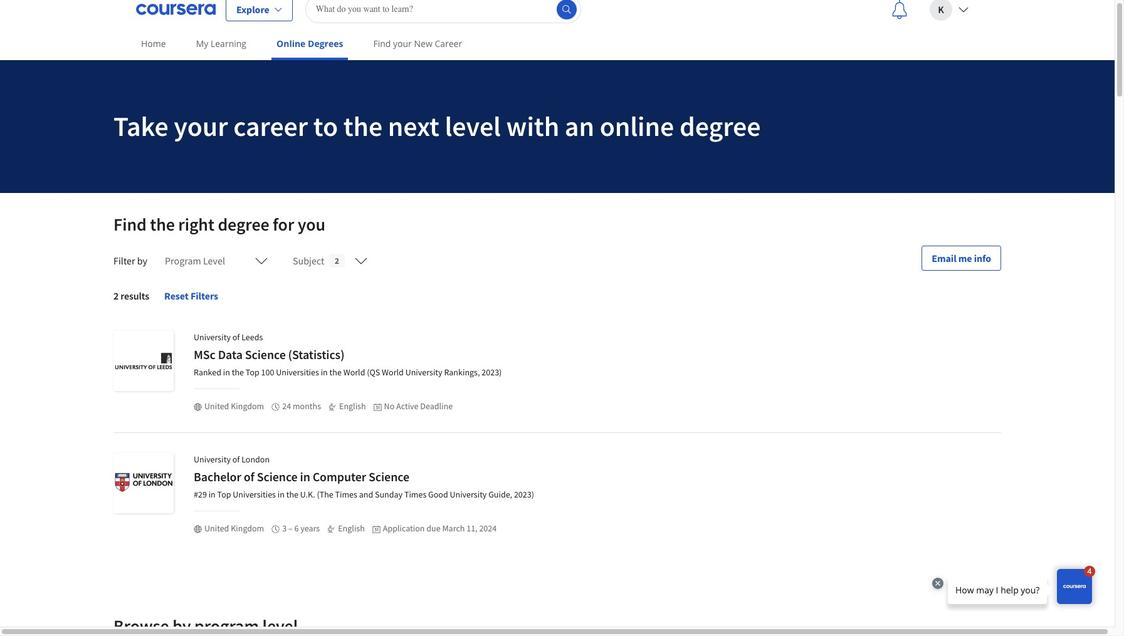 Task type: describe. For each thing, give the bounding box(es) containing it.
for
[[273, 213, 294, 236]]

top inside university of london bachelor of science in computer science #29 in top universities in the u.k. (the times and sunday times good university guide, 2023)
[[217, 489, 231, 500]]

degrees
[[308, 38, 343, 50]]

u.k.
[[300, 489, 315, 500]]

in right the '#29' in the left of the page
[[209, 489, 216, 500]]

to
[[313, 109, 338, 144]]

the left right
[[150, 213, 175, 236]]

online
[[277, 38, 306, 50]]

the right to
[[343, 109, 383, 144]]

united for msc
[[204, 401, 229, 412]]

kingdom for of
[[231, 523, 264, 534]]

no
[[384, 401, 395, 412]]

take your career to the next level with an online degree
[[114, 109, 761, 144]]

english for (statistics)
[[339, 401, 366, 412]]

the down (statistics)
[[330, 367, 342, 378]]

email
[[932, 252, 957, 265]]

computer
[[313, 469, 366, 485]]

What do you want to learn? text field
[[305, 0, 581, 23]]

find your new career link
[[368, 29, 467, 58]]

reset filters button
[[154, 281, 228, 311]]

your for take
[[174, 109, 228, 144]]

united kingdom for data
[[204, 401, 264, 412]]

ranked
[[194, 367, 221, 378]]

learning
[[211, 38, 247, 50]]

info
[[974, 252, 992, 265]]

filter by
[[114, 255, 147, 267]]

guide,
[[489, 489, 512, 500]]

results
[[121, 290, 149, 302]]

deadline
[[420, 401, 453, 412]]

2 times from the left
[[404, 489, 427, 500]]

right
[[178, 213, 214, 236]]

2024
[[479, 523, 497, 534]]

no active deadline
[[384, 401, 453, 412]]

me
[[959, 252, 972, 265]]

data
[[218, 347, 243, 363]]

1 world from the left
[[343, 367, 365, 378]]

subject
[[293, 255, 325, 267]]

11,
[[467, 523, 478, 534]]

my learning link
[[191, 29, 252, 58]]

my learning
[[196, 38, 247, 50]]

filter
[[114, 255, 135, 267]]

science for data
[[245, 347, 286, 363]]

–
[[288, 523, 293, 534]]

months
[[293, 401, 321, 412]]

new
[[414, 38, 433, 50]]

active
[[396, 401, 419, 412]]

kingdom for data
[[231, 401, 264, 412]]

sunday
[[375, 489, 403, 500]]

university of london image
[[114, 453, 174, 514]]

2 for 2
[[335, 255, 339, 267]]

take
[[114, 109, 168, 144]]

rankings,
[[444, 367, 480, 378]]

you
[[298, 213, 326, 236]]

home link
[[136, 29, 171, 58]]

the inside university of london bachelor of science in computer science #29 in top universities in the u.k. (the times and sunday times good university guide, 2023)
[[286, 489, 299, 500]]

an
[[565, 109, 595, 144]]

university up "no active deadline"
[[406, 367, 443, 378]]

application
[[383, 523, 425, 534]]

level
[[445, 109, 501, 144]]

explore
[[236, 3, 270, 15]]

online degrees
[[277, 38, 343, 50]]

online
[[600, 109, 674, 144]]

(statistics)
[[288, 347, 345, 363]]

2023) inside university of london bachelor of science in computer science #29 in top universities in the u.k. (the times and sunday times good university guide, 2023)
[[514, 489, 534, 500]]

(qs
[[367, 367, 380, 378]]

london
[[242, 454, 270, 465]]

bachelor
[[194, 469, 241, 485]]

and
[[359, 489, 373, 500]]

reset filters
[[164, 290, 218, 302]]



Task type: vqa. For each thing, say whether or not it's contained in the screenshot.
the earn a career credential that demonstrates your expertise
no



Task type: locate. For each thing, give the bounding box(es) containing it.
find left new
[[373, 38, 391, 50]]

0 vertical spatial kingdom
[[231, 401, 264, 412]]

3
[[282, 523, 287, 534]]

find up "filter by"
[[114, 213, 147, 236]]

science up the sunday
[[369, 469, 410, 485]]

1 vertical spatial kingdom
[[231, 523, 264, 534]]

program level button
[[157, 246, 275, 276]]

top inside university of leeds msc data science (statistics) ranked in the top 100 universities in the world (qs world university rankings, 2023)
[[246, 367, 259, 378]]

kingdom left "24"
[[231, 401, 264, 412]]

email me info button
[[922, 246, 1002, 271]]

universities for in
[[233, 489, 276, 500]]

of inside university of leeds msc data science (statistics) ranked in the top 100 universities in the world (qs world university rankings, 2023)
[[233, 332, 240, 343]]

find the right degree for you
[[114, 213, 326, 236]]

of left leeds
[[233, 332, 240, 343]]

None search field
[[305, 0, 581, 23]]

united kingdom
[[204, 401, 264, 412], [204, 523, 264, 534]]

united
[[204, 401, 229, 412], [204, 523, 229, 534]]

university of london bachelor of science in computer science #29 in top universities in the u.k. (the times and sunday times good university guide, 2023)
[[194, 454, 534, 500]]

your for find
[[393, 38, 412, 50]]

the down data
[[232, 367, 244, 378]]

filters
[[191, 290, 218, 302]]

in down data
[[223, 367, 230, 378]]

2 left 'results'
[[114, 290, 119, 302]]

university
[[194, 332, 231, 343], [406, 367, 443, 378], [194, 454, 231, 465], [450, 489, 487, 500]]

0 vertical spatial united kingdom
[[204, 401, 264, 412]]

science for of
[[257, 469, 298, 485]]

program
[[165, 255, 201, 267]]

24 months
[[282, 401, 321, 412]]

career
[[233, 109, 308, 144]]

by
[[137, 255, 147, 267]]

of
[[233, 332, 240, 343], [233, 454, 240, 465], [244, 469, 255, 485]]

0 horizontal spatial world
[[343, 367, 365, 378]]

united kingdom down "ranked" at the bottom left of the page
[[204, 401, 264, 412]]

world
[[343, 367, 365, 378], [382, 367, 404, 378]]

1 horizontal spatial universities
[[276, 367, 319, 378]]

united down "ranked" at the bottom left of the page
[[204, 401, 229, 412]]

find for find your new career
[[373, 38, 391, 50]]

university up msc
[[194, 332, 231, 343]]

career
[[435, 38, 462, 50]]

good
[[428, 489, 448, 500]]

science inside university of leeds msc data science (statistics) ranked in the top 100 universities in the world (qs world university rankings, 2023)
[[245, 347, 286, 363]]

0 horizontal spatial your
[[174, 109, 228, 144]]

united down the '#29' in the left of the page
[[204, 523, 229, 534]]

universities down (statistics)
[[276, 367, 319, 378]]

explore button
[[226, 0, 293, 21]]

english for in
[[338, 523, 365, 534]]

0 horizontal spatial times
[[335, 489, 357, 500]]

1 vertical spatial united
[[204, 523, 229, 534]]

2 world from the left
[[382, 367, 404, 378]]

100
[[261, 367, 274, 378]]

coursera image
[[136, 0, 216, 19]]

0 vertical spatial of
[[233, 332, 240, 343]]

0 horizontal spatial degree
[[218, 213, 269, 236]]

1 horizontal spatial world
[[382, 367, 404, 378]]

0 horizontal spatial universities
[[233, 489, 276, 500]]

english
[[339, 401, 366, 412], [338, 523, 365, 534]]

of down london
[[244, 469, 255, 485]]

of left london
[[233, 454, 240, 465]]

united for bachelor
[[204, 523, 229, 534]]

application due march 11, 2024
[[383, 523, 497, 534]]

program level
[[165, 255, 225, 267]]

1 vertical spatial 2023)
[[514, 489, 534, 500]]

universities down london
[[233, 489, 276, 500]]

1 vertical spatial universities
[[233, 489, 276, 500]]

next
[[388, 109, 440, 144]]

in left u.k.
[[278, 489, 285, 500]]

#29
[[194, 489, 207, 500]]

0 vertical spatial find
[[373, 38, 391, 50]]

2 united from the top
[[204, 523, 229, 534]]

6
[[294, 523, 299, 534]]

1 united kingdom from the top
[[204, 401, 264, 412]]

1 kingdom from the top
[[231, 401, 264, 412]]

due
[[427, 523, 441, 534]]

universities inside university of leeds msc data science (statistics) ranked in the top 100 universities in the world (qs world university rankings, 2023)
[[276, 367, 319, 378]]

kingdom left 3
[[231, 523, 264, 534]]

the left u.k.
[[286, 489, 299, 500]]

my
[[196, 38, 208, 50]]

1 vertical spatial united kingdom
[[204, 523, 264, 534]]

1 horizontal spatial find
[[373, 38, 391, 50]]

home
[[141, 38, 166, 50]]

2 for 2 results
[[114, 290, 119, 302]]

level
[[203, 255, 225, 267]]

top down bachelor
[[217, 489, 231, 500]]

1 vertical spatial your
[[174, 109, 228, 144]]

science
[[245, 347, 286, 363], [257, 469, 298, 485], [369, 469, 410, 485]]

times
[[335, 489, 357, 500], [404, 489, 427, 500]]

0 vertical spatial 2
[[335, 255, 339, 267]]

0 horizontal spatial find
[[114, 213, 147, 236]]

find
[[373, 38, 391, 50], [114, 213, 147, 236]]

msc
[[194, 347, 216, 363]]

times down computer
[[335, 489, 357, 500]]

with
[[507, 109, 560, 144]]

find for find the right degree for you
[[114, 213, 147, 236]]

1 vertical spatial 2
[[114, 290, 119, 302]]

1 horizontal spatial degree
[[680, 109, 761, 144]]

2 kingdom from the top
[[231, 523, 264, 534]]

1 vertical spatial english
[[338, 523, 365, 534]]

k button
[[920, 0, 979, 29]]

0 vertical spatial top
[[246, 367, 259, 378]]

1 horizontal spatial your
[[393, 38, 412, 50]]

find your new career
[[373, 38, 462, 50]]

1 united from the top
[[204, 401, 229, 412]]

in down (statistics)
[[321, 367, 328, 378]]

0 horizontal spatial 2
[[114, 290, 119, 302]]

1 vertical spatial degree
[[218, 213, 269, 236]]

university of leeds msc data science (statistics) ranked in the top 100 universities in the world (qs world university rankings, 2023)
[[194, 332, 502, 378]]

1 times from the left
[[335, 489, 357, 500]]

2 vertical spatial of
[[244, 469, 255, 485]]

1 vertical spatial of
[[233, 454, 240, 465]]

your left new
[[393, 38, 412, 50]]

2
[[335, 255, 339, 267], [114, 290, 119, 302]]

leeds
[[242, 332, 263, 343]]

universities for (statistics)
[[276, 367, 319, 378]]

2023) inside university of leeds msc data science (statistics) ranked in the top 100 universities in the world (qs world university rankings, 2023)
[[482, 367, 502, 378]]

university of leeds image
[[114, 331, 174, 391]]

1 horizontal spatial 2023)
[[514, 489, 534, 500]]

top left 100
[[246, 367, 259, 378]]

2 right subject
[[335, 255, 339, 267]]

online degrees link
[[272, 29, 348, 60]]

1 horizontal spatial 2
[[335, 255, 339, 267]]

top
[[246, 367, 259, 378], [217, 489, 231, 500]]

english down the and
[[338, 523, 365, 534]]

your right the take
[[174, 109, 228, 144]]

united kingdom for of
[[204, 523, 264, 534]]

0 vertical spatial english
[[339, 401, 366, 412]]

email me info
[[932, 252, 992, 265]]

1 horizontal spatial times
[[404, 489, 427, 500]]

1 horizontal spatial top
[[246, 367, 259, 378]]

3 – 6 years
[[282, 523, 320, 534]]

2023)
[[482, 367, 502, 378], [514, 489, 534, 500]]

of for data
[[233, 332, 240, 343]]

english left no
[[339, 401, 366, 412]]

0 vertical spatial your
[[393, 38, 412, 50]]

in
[[223, 367, 230, 378], [321, 367, 328, 378], [300, 469, 310, 485], [209, 489, 216, 500], [278, 489, 285, 500]]

(the
[[317, 489, 334, 500]]

university up bachelor
[[194, 454, 231, 465]]

1 vertical spatial top
[[217, 489, 231, 500]]

0 vertical spatial united
[[204, 401, 229, 412]]

your
[[393, 38, 412, 50], [174, 109, 228, 144]]

science up 100
[[245, 347, 286, 363]]

0 vertical spatial degree
[[680, 109, 761, 144]]

of for of
[[233, 454, 240, 465]]

0 horizontal spatial 2023)
[[482, 367, 502, 378]]

0 vertical spatial universities
[[276, 367, 319, 378]]

world right (qs
[[382, 367, 404, 378]]

university right good
[[450, 489, 487, 500]]

times left good
[[404, 489, 427, 500]]

2023) right rankings,
[[482, 367, 502, 378]]

0 horizontal spatial top
[[217, 489, 231, 500]]

science down london
[[257, 469, 298, 485]]

24
[[282, 401, 291, 412]]

0 vertical spatial 2023)
[[482, 367, 502, 378]]

2023) right guide,
[[514, 489, 534, 500]]

march
[[442, 523, 465, 534]]

united kingdom down the '#29' in the left of the page
[[204, 523, 264, 534]]

world left (qs
[[343, 367, 365, 378]]

the
[[343, 109, 383, 144], [150, 213, 175, 236], [232, 367, 244, 378], [330, 367, 342, 378], [286, 489, 299, 500]]

2 results
[[114, 290, 149, 302]]

reset
[[164, 290, 189, 302]]

kingdom
[[231, 401, 264, 412], [231, 523, 264, 534]]

1 vertical spatial find
[[114, 213, 147, 236]]

universities
[[276, 367, 319, 378], [233, 489, 276, 500]]

universities inside university of london bachelor of science in computer science #29 in top universities in the u.k. (the times and sunday times good university guide, 2023)
[[233, 489, 276, 500]]

years
[[301, 523, 320, 534]]

2 united kingdom from the top
[[204, 523, 264, 534]]

k
[[938, 3, 944, 15]]

in up u.k.
[[300, 469, 310, 485]]



